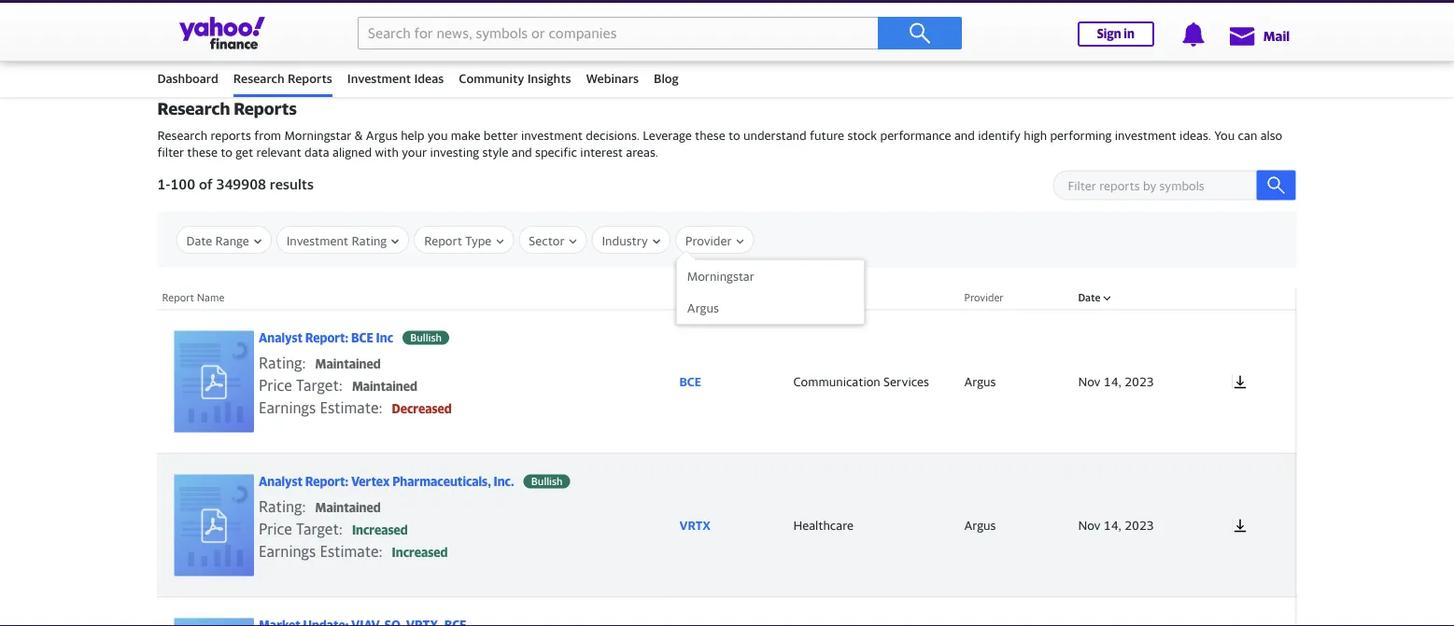 Task type: locate. For each thing, give the bounding box(es) containing it.
plus
[[741, 33, 765, 47]]

these right leverage
[[695, 129, 725, 143]]

1 vertical spatial :
[[302, 498, 306, 516]]

14, for rating : maintained price target: maintained earnings estimate: decreased
[[1104, 374, 1122, 389]]

1 horizontal spatial morningstar
[[687, 269, 755, 283]]

2 vertical spatial research
[[157, 129, 207, 143]]

2 rating from the top
[[259, 498, 302, 516]]

pharmaceuticals,
[[392, 475, 491, 489]]

range
[[215, 234, 249, 248]]

bce down symbols
[[679, 375, 701, 389]]

areas.
[[626, 145, 658, 160]]

high
[[1024, 129, 1047, 143]]

1 horizontal spatial date
[[1078, 292, 1101, 304]]

provider element for rating : maintained price target: increased earnings estimate: increased
[[955, 454, 1069, 598]]

search image
[[909, 22, 931, 44]]

: inside rating : maintained price target: maintained earnings estimate: decreased
[[302, 354, 306, 372]]

1 horizontal spatial these
[[695, 129, 725, 143]]

1 2023 from the top
[[1125, 374, 1154, 389]]

1 14, from the top
[[1104, 374, 1122, 389]]

1 nov 14, 2023 from the top
[[1078, 374, 1154, 389]]

estimate:
[[320, 399, 383, 417], [320, 543, 383, 561]]

3 finance from the left
[[935, 33, 979, 47]]

0 vertical spatial target:
[[296, 377, 343, 394]]

date range
[[186, 234, 249, 248]]

better
[[484, 129, 518, 143]]

finance down s&p 500
[[157, 33, 202, 47]]

0 vertical spatial nov
[[1078, 374, 1101, 389]]

screeners
[[812, 33, 868, 47]]

rating inside rating : maintained price target: increased earnings estimate: increased
[[259, 498, 302, 516]]

target: down analyst report: bce inc
[[296, 377, 343, 394]]

1 vertical spatial increased
[[392, 546, 448, 560]]

yahoo
[[656, 33, 692, 47], [896, 33, 932, 47]]

date range button
[[186, 227, 261, 255]]

morningstar up "data"
[[284, 129, 352, 143]]

communication
[[793, 375, 880, 389]]

finance down oil
[[935, 33, 979, 47]]

and left identify
[[954, 129, 975, 143]]

estimate: down the vertex
[[320, 543, 383, 561]]

rating for rating : maintained price target: increased earnings estimate: increased
[[259, 498, 302, 516]]

bce left inc on the bottom left of page
[[351, 331, 373, 345]]

2 provider element from the top
[[955, 454, 1069, 598]]

healthcare
[[793, 518, 854, 533]]

1 provider element from the top
[[955, 310, 1069, 454]]

rating
[[352, 234, 387, 248]]

s&p 500
[[157, 15, 205, 30]]

provider element for rating : maintained price target: maintained earnings estimate: decreased
[[955, 310, 1069, 454]]

0 vertical spatial 2023
[[1125, 374, 1154, 389]]

1 vertical spatial target:
[[296, 521, 343, 538]]

research reports up reports
[[157, 99, 297, 119]]

0 vertical spatial increased
[[352, 523, 408, 538]]

nov for rating : maintained price target: increased earnings estimate: increased
[[1078, 518, 1101, 533]]

communication services
[[793, 375, 929, 389]]

bce link
[[679, 375, 775, 389]]

earnings right analyst report: vertex pharmaceuticals, inc. image
[[259, 543, 316, 561]]

rating : maintained price target: increased earnings estimate: increased
[[259, 498, 448, 561]]

0 vertical spatial report:
[[305, 331, 349, 345]]

2 nov 14, 2023 from the top
[[1078, 518, 1154, 533]]

investment left rating
[[287, 234, 348, 248]]

investment up specific
[[521, 129, 583, 143]]

yahoo finance invest link
[[896, 21, 1017, 56]]

investment
[[521, 129, 583, 143], [1115, 129, 1177, 143], [287, 234, 348, 248]]

industry
[[602, 234, 648, 248]]

invest
[[981, 33, 1017, 47]]

maintained up the decreased
[[352, 379, 417, 394]]

0 vertical spatial to
[[729, 129, 740, 143]]

14, for rating : maintained price target: increased earnings estimate: increased
[[1104, 518, 1122, 533]]

1 vertical spatial estimate:
[[320, 543, 383, 561]]

0 horizontal spatial finance
[[157, 33, 202, 47]]

2 yahoo from the left
[[896, 33, 932, 47]]

estimate: for rating : maintained price target: increased earnings estimate: increased
[[320, 543, 383, 561]]

increased down pharmaceuticals,
[[392, 546, 448, 560]]

3 provider element from the top
[[955, 598, 1069, 627]]

date inside "button"
[[186, 234, 212, 248]]

performing
[[1050, 129, 1112, 143]]

crude
[[890, 15, 924, 30]]

report: up rating : maintained price target: maintained earnings estimate: decreased at the left bottom of the page
[[305, 331, 349, 345]]

2 : from the top
[[302, 498, 306, 516]]

gold
[[1074, 15, 1100, 30]]

estimate: inside rating : maintained price target: increased earnings estimate: increased
[[320, 543, 383, 561]]

report name
[[162, 292, 224, 304]]

videos link
[[589, 21, 628, 56]]

community insights
[[459, 71, 571, 85]]

earnings right "analyst report: bce inc" image
[[259, 399, 316, 417]]

1 vertical spatial nov
[[1078, 518, 1101, 533]]

1 vertical spatial 2023
[[1125, 518, 1154, 533]]

these right filter
[[187, 145, 218, 160]]

videos
[[589, 33, 628, 47]]

morningstar button
[[677, 261, 864, 292]]

1 vertical spatial rating
[[259, 498, 302, 516]]

0 vertical spatial reports
[[288, 71, 332, 85]]

report: left the vertex
[[305, 475, 349, 489]]

1 vertical spatial research
[[157, 99, 230, 119]]

0 vertical spatial and
[[954, 129, 975, 143]]

yahoo down crude oil
[[896, 33, 932, 47]]

rating
[[259, 354, 302, 372], [259, 498, 302, 516]]

rating inside rating : maintained price target: maintained earnings estimate: decreased
[[259, 354, 302, 372]]

0 horizontal spatial date
[[186, 234, 212, 248]]

date
[[186, 234, 212, 248], [1078, 292, 1101, 304]]

can
[[1238, 129, 1257, 143]]

2023
[[1125, 374, 1154, 389], [1125, 518, 1154, 533]]

1 rating from the top
[[259, 354, 302, 372]]

1 vertical spatial bce
[[679, 375, 701, 389]]

research reports link
[[233, 63, 332, 94]]

1 vertical spatial maintained
[[352, 379, 417, 394]]

0 vertical spatial :
[[302, 354, 306, 372]]

reports up from
[[234, 99, 297, 119]]

your
[[402, 145, 427, 160]]

1 vertical spatial nov 14, 2023
[[1078, 518, 1154, 533]]

0 vertical spatial rating
[[259, 354, 302, 372]]

: down analyst report: bce inc
[[302, 354, 306, 372]]

2 2023 from the top
[[1125, 518, 1154, 533]]

maintained down the vertex
[[315, 501, 381, 515]]

1 horizontal spatial finance
[[694, 33, 738, 47]]

rating down analyst report: bce inc
[[259, 354, 302, 372]]

decisions.
[[586, 129, 640, 143]]

research reports
[[233, 71, 332, 85], [157, 99, 297, 119]]

rating right analyst report: vertex pharmaceuticals, inc. image
[[259, 498, 302, 516]]

nov 14, 2023 for rating : maintained price target: increased earnings estimate: increased
[[1078, 518, 1154, 533]]

0 horizontal spatial morningstar
[[284, 129, 352, 143]]

bullish
[[410, 332, 442, 344], [531, 476, 563, 488]]

filter
[[157, 145, 184, 160]]

0 vertical spatial these
[[695, 129, 725, 143]]

increased down analyst report: vertex pharmaceuticals, inc.
[[352, 523, 408, 538]]

1 horizontal spatial yahoo
[[896, 33, 932, 47]]

price inside rating : maintained price target: increased earnings estimate: increased
[[259, 521, 292, 538]]

russell 2000 link
[[707, 15, 779, 30]]

finance inside "link"
[[694, 33, 738, 47]]

0 horizontal spatial yahoo
[[656, 33, 692, 47]]

0 horizontal spatial investment
[[287, 234, 348, 248]]

analyst for rating : maintained price target: increased earnings estimate: increased
[[259, 475, 303, 489]]

2 finance from the left
[[694, 33, 738, 47]]

0 vertical spatial earnings
[[259, 399, 316, 417]]

argus for provider element associated with rating : maintained price target: increased earnings estimate: increased
[[964, 518, 996, 533]]

analyst right "analyst report: bce inc" image
[[259, 331, 303, 345]]

1 vertical spatial price
[[259, 521, 292, 538]]

nasdaq link
[[524, 15, 566, 30]]

rating for rating : maintained price target: maintained earnings estimate: decreased
[[259, 354, 302, 372]]

inc.
[[494, 475, 514, 489]]

500
[[182, 15, 205, 30]]

target: inside rating : maintained price target: maintained earnings estimate: decreased
[[296, 377, 343, 394]]

2 price from the top
[[259, 521, 292, 538]]

1 earnings from the top
[[259, 399, 316, 417]]

report
[[162, 292, 194, 304]]

1 vertical spatial earnings
[[259, 543, 316, 561]]

yahoo inside "link"
[[656, 33, 692, 47]]

finance
[[157, 33, 202, 47], [694, 33, 738, 47], [935, 33, 979, 47]]

maintained for rating : maintained price target: increased earnings estimate: increased
[[315, 501, 381, 515]]

and right style
[[512, 145, 532, 160]]

research down dashboard 'link'
[[157, 99, 230, 119]]

mail
[[1263, 28, 1290, 44]]

0 vertical spatial morningstar
[[284, 129, 352, 143]]

price for rating : maintained price target: maintained earnings estimate: decreased
[[259, 377, 292, 394]]

reports down watchlists
[[288, 71, 332, 85]]

ideas
[[414, 71, 444, 85]]

1 vertical spatial these
[[187, 145, 218, 160]]

from
[[254, 129, 281, 143]]

my portfolio
[[354, 33, 426, 47]]

webinars link
[[586, 63, 639, 94]]

maintained down analyst report: bce inc
[[315, 357, 381, 372]]

yahoo for yahoo finance invest
[[896, 33, 932, 47]]

1 analyst from the top
[[259, 331, 303, 345]]

date for date
[[1078, 292, 1101, 304]]

1 vertical spatial reports
[[234, 99, 297, 119]]

sign in link
[[1078, 21, 1154, 47]]

research down watchlists
[[233, 71, 285, 85]]

estimate: inside rating : maintained price target: maintained earnings estimate: decreased
[[320, 399, 383, 417]]

yahoo for yahoo finance plus
[[656, 33, 692, 47]]

1 nov from the top
[[1078, 374, 1101, 389]]

earnings
[[259, 399, 316, 417], [259, 543, 316, 561]]

1 vertical spatial 14,
[[1104, 518, 1122, 533]]

1 yahoo from the left
[[656, 33, 692, 47]]

0 horizontal spatial bullish
[[410, 332, 442, 344]]

research reports down watchlists
[[233, 71, 332, 85]]

earnings inside rating : maintained price target: increased earnings estimate: increased
[[259, 543, 316, 561]]

: down analyst report: vertex pharmaceuticals, inc.
[[302, 498, 306, 516]]

30
[[368, 15, 383, 30]]

2000
[[749, 15, 779, 30]]

0 horizontal spatial bce
[[351, 331, 373, 345]]

0 vertical spatial date
[[186, 234, 212, 248]]

nov
[[1078, 374, 1101, 389], [1078, 518, 1101, 533]]

previous image
[[1250, 26, 1278, 54]]

target: down analyst report: vertex pharmaceuticals, inc.
[[296, 521, 343, 538]]

1 estimate: from the top
[[320, 399, 383, 417]]

crude oil link
[[890, 15, 942, 30]]

you
[[428, 129, 448, 143]]

bce
[[351, 331, 373, 345], [679, 375, 701, 389]]

1 price from the top
[[259, 377, 292, 394]]

2 nov from the top
[[1078, 518, 1101, 533]]

price right analyst report: vertex pharmaceuticals, inc. image
[[259, 521, 292, 538]]

2023 for rating : maintained price target: increased earnings estimate: increased
[[1125, 518, 1154, 533]]

investment left ideas.
[[1115, 129, 1177, 143]]

provider element
[[955, 310, 1069, 454], [955, 454, 1069, 598], [955, 598, 1069, 627]]

1 vertical spatial report:
[[305, 475, 349, 489]]

yahoo up the blog link
[[656, 33, 692, 47]]

maintained inside rating : maintained price target: increased earnings estimate: increased
[[315, 501, 381, 515]]

symbols element
[[670, 598, 784, 627]]

0 vertical spatial nov 14, 2023
[[1078, 374, 1154, 389]]

earnings inside rating : maintained price target: maintained earnings estimate: decreased
[[259, 399, 316, 417]]

0 vertical spatial bullish
[[410, 332, 442, 344]]

dashboard link
[[157, 63, 218, 94]]

earnings for rating : maintained price target: maintained earnings estimate: decreased
[[259, 399, 316, 417]]

2 horizontal spatial investment
[[1115, 129, 1177, 143]]

1 vertical spatial analyst
[[259, 475, 303, 489]]

argus inside button
[[687, 301, 719, 315]]

: inside rating : maintained price target: increased earnings estimate: increased
[[302, 498, 306, 516]]

analyst
[[259, 331, 303, 345], [259, 475, 303, 489]]

to left understand
[[729, 129, 740, 143]]

decreased
[[392, 402, 452, 416]]

0 vertical spatial analyst
[[259, 331, 303, 345]]

community
[[459, 71, 524, 85]]

morningstar up symbols
[[687, 269, 755, 283]]

earnings for rating : maintained price target: increased earnings estimate: increased
[[259, 543, 316, 561]]

1 vertical spatial morningstar
[[687, 269, 755, 283]]

1 horizontal spatial and
[[954, 129, 975, 143]]

bullish right inc on the bottom left of page
[[410, 332, 442, 344]]

2 earnings from the top
[[259, 543, 316, 561]]

: for rating : maintained price target: maintained earnings estimate: decreased
[[302, 354, 306, 372]]

: for rating : maintained price target: increased earnings estimate: increased
[[302, 498, 306, 516]]

analyst right analyst report: vertex pharmaceuticals, inc. image
[[259, 475, 303, 489]]

inc
[[376, 331, 393, 345]]

sector element
[[784, 598, 955, 627]]

estimate: left the decreased
[[320, 399, 383, 417]]

research up filter
[[157, 129, 207, 143]]

report type button
[[424, 227, 504, 255]]

0 vertical spatial price
[[259, 377, 292, 394]]

price inside rating : maintained price target: maintained earnings estimate: decreased
[[259, 377, 292, 394]]

1 vertical spatial to
[[221, 145, 232, 160]]

0 vertical spatial 14,
[[1104, 374, 1122, 389]]

relevant
[[256, 145, 301, 160]]

2 report: from the top
[[305, 475, 349, 489]]

1 report: from the top
[[305, 331, 349, 345]]

sector
[[529, 234, 565, 248]]

price right "analyst report: bce inc" image
[[259, 377, 292, 394]]

date element
[[1069, 598, 1183, 627]]

identify
[[978, 129, 1021, 143]]

1 horizontal spatial bullish
[[531, 476, 563, 488]]

1 vertical spatial date
[[1078, 292, 1101, 304]]

1 : from the top
[[302, 354, 306, 372]]

2 horizontal spatial finance
[[935, 33, 979, 47]]

1 target: from the top
[[296, 377, 343, 394]]

1 vertical spatial bullish
[[531, 476, 563, 488]]

finance down russell
[[694, 33, 738, 47]]

target: inside rating : maintained price target: increased earnings estimate: increased
[[296, 521, 343, 538]]

morningstar inside research reports from morningstar & argus help you make better investment decisions. leverage these to understand future stock performance and identify high performing investment ideas. you can also filter these to get relevant data aligned with your investing style and specific interest areas.
[[284, 129, 352, 143]]

and
[[954, 129, 975, 143], [512, 145, 532, 160]]

target: for rating : maintained price target: maintained earnings estimate: decreased
[[296, 377, 343, 394]]

0 vertical spatial estimate:
[[320, 399, 383, 417]]

2 vertical spatial maintained
[[315, 501, 381, 515]]

2 analyst from the top
[[259, 475, 303, 489]]

bullish right inc. at left
[[531, 476, 563, 488]]

analyst report: vertex pharmaceuticals, inc.
[[259, 475, 514, 489]]

0 vertical spatial maintained
[[315, 357, 381, 372]]

2 14, from the top
[[1104, 518, 1122, 533]]

1 vertical spatial and
[[512, 145, 532, 160]]

dow 30
[[341, 15, 383, 30]]

2 estimate: from the top
[[320, 543, 383, 561]]

argus for provider element associated with rating : maintained price target: maintained earnings estimate: decreased
[[964, 374, 996, 389]]

interest
[[580, 145, 623, 160]]

0 vertical spatial bce
[[351, 331, 373, 345]]

investment ideas
[[347, 71, 444, 85]]

navigation
[[0, 16, 1454, 97]]

to down reports
[[221, 145, 232, 160]]

try the new yahoo finance image
[[1077, 25, 1289, 51]]

maintained
[[315, 357, 381, 372], [352, 379, 417, 394], [315, 501, 381, 515]]

2 target: from the top
[[296, 521, 343, 538]]



Task type: describe. For each thing, give the bounding box(es) containing it.
vrtx link
[[679, 518, 775, 533]]

sign in
[[1097, 27, 1135, 41]]

symbols
[[679, 292, 718, 304]]

with
[[375, 145, 399, 160]]

target: for rating : maintained price target: increased earnings estimate: increased
[[296, 521, 343, 538]]

analyst report: bce inc
[[259, 331, 393, 345]]

report
[[424, 234, 462, 248]]

blog link
[[654, 63, 687, 94]]

notifications image
[[1181, 22, 1206, 47]]

0 vertical spatial research reports
[[233, 71, 332, 85]]

industry button
[[602, 227, 660, 255]]

search image
[[1267, 176, 1286, 195]]

nov 14, 2023 for rating : maintained price target: maintained earnings estimate: decreased
[[1078, 374, 1154, 389]]

markets
[[454, 33, 502, 47]]

next image
[[1273, 26, 1301, 54]]

sector button
[[529, 227, 577, 255]]

vrtx
[[679, 518, 711, 533]]

mail link
[[1228, 19, 1290, 52]]

services
[[884, 375, 929, 389]]

premium yahoo finance logo image
[[770, 33, 784, 47]]

aligned
[[333, 145, 372, 160]]

maintained for rating : maintained price target: maintained earnings estimate: decreased
[[315, 357, 381, 372]]

future
[[810, 129, 844, 143]]

0 horizontal spatial and
[[512, 145, 532, 160]]

finance home
[[157, 33, 239, 47]]

data
[[305, 145, 329, 160]]

1 vertical spatial research reports
[[157, 99, 297, 119]]

price for rating : maintained price target: increased earnings estimate: increased
[[259, 521, 292, 538]]

performance
[[880, 129, 951, 143]]

investment rating button
[[287, 227, 399, 255]]

finance for yahoo finance plus
[[694, 33, 738, 47]]

analyst report: bce inc image
[[174, 331, 254, 433]]

yahoo finance plus
[[656, 33, 765, 47]]

0 horizontal spatial these
[[187, 145, 218, 160]]

argus for argus button
[[687, 301, 719, 315]]

morningstar inside button
[[687, 269, 755, 283]]

get
[[236, 145, 253, 160]]

s&p 500 link
[[157, 15, 205, 30]]

yahoo finance invest
[[896, 33, 1017, 47]]

provider
[[964, 292, 1004, 304]]

analyst report: vertex pharmaceuticals, inc. image
[[174, 475, 254, 577]]

report type
[[424, 234, 492, 248]]

market update: viav, so, vrtx, bce image
[[174, 619, 254, 627]]

reports
[[211, 129, 251, 143]]

dow 30 link
[[341, 15, 383, 30]]

nasdaq
[[524, 15, 566, 30]]

analyst for rating : maintained price target: maintained earnings estimate: decreased
[[259, 331, 303, 345]]

make
[[451, 129, 480, 143]]

1-
[[157, 176, 170, 192]]

&
[[355, 129, 363, 143]]

1-100 of 349908 results
[[157, 176, 314, 192]]

provider
[[685, 234, 732, 248]]

bullish for rating : maintained price target: increased earnings estimate: increased
[[531, 476, 563, 488]]

name
[[197, 292, 224, 304]]

2023 for rating : maintained price target: maintained earnings estimate: decreased
[[1125, 374, 1154, 389]]

0 horizontal spatial to
[[221, 145, 232, 160]]

349908
[[216, 176, 266, 192]]

navigation containing finance home
[[0, 16, 1454, 97]]

argus button
[[677, 292, 864, 324]]

research inside research reports from morningstar & argus help you make better investment decisions. leverage these to understand future stock performance and identify high performing investment ideas. you can also filter these to get relevant data aligned with your investing style and specific interest areas.
[[157, 129, 207, 143]]

home
[[204, 33, 239, 47]]

help
[[401, 129, 424, 143]]

report: for rating : maintained price target: maintained earnings estimate: decreased
[[305, 331, 349, 345]]

you
[[1215, 129, 1235, 143]]

my
[[354, 33, 372, 47]]

Filter reports by symbols text field
[[1053, 170, 1287, 200]]

finance home link
[[157, 21, 239, 56]]

dow
[[341, 15, 365, 30]]

1 finance from the left
[[157, 33, 202, 47]]

community insights link
[[459, 63, 571, 94]]

finance for yahoo finance invest
[[935, 33, 979, 47]]

rating : maintained price target: maintained earnings estimate: decreased
[[259, 354, 452, 417]]

estimate: for rating : maintained price target: maintained earnings estimate: decreased
[[320, 399, 383, 417]]

investing
[[430, 145, 479, 160]]

date for date range
[[186, 234, 212, 248]]

nov for rating : maintained price target: maintained earnings estimate: decreased
[[1078, 374, 1101, 389]]

results
[[270, 176, 314, 192]]

investment inside button
[[287, 234, 348, 248]]

s&p
[[157, 15, 180, 30]]

vertex
[[351, 475, 390, 489]]

leverage
[[643, 129, 692, 143]]

crude oil
[[890, 15, 942, 30]]

news link
[[530, 21, 561, 56]]

blog
[[654, 71, 679, 85]]

1 horizontal spatial to
[[729, 129, 740, 143]]

ideas.
[[1180, 129, 1211, 143]]

specific
[[535, 145, 577, 160]]

yahoo finance plus link
[[656, 21, 784, 60]]

understand
[[743, 129, 807, 143]]

oil
[[927, 15, 942, 30]]

my portfolio link
[[354, 21, 426, 56]]

markets link
[[454, 21, 502, 56]]

argus inside research reports from morningstar & argus help you make better investment decisions. leverage these to understand future stock performance and identify high performing investment ideas. you can also filter these to get relevant data aligned with your investing style and specific interest areas.
[[366, 129, 398, 143]]

report: for rating : maintained price target: increased earnings estimate: increased
[[305, 475, 349, 489]]

gold link
[[1074, 15, 1100, 30]]

bullish for rating : maintained price target: maintained earnings estimate: decreased
[[410, 332, 442, 344]]

0 vertical spatial research
[[233, 71, 285, 85]]

research reports from morningstar & argus help you make better investment decisions. leverage these to understand future stock performance and identify high performing investment ideas. you can also filter these to get relevant data aligned with your investing style and specific interest areas.
[[157, 129, 1283, 160]]

Search for news, symbols or companies text field
[[358, 17, 878, 50]]

russell
[[707, 15, 746, 30]]

type
[[465, 234, 492, 248]]

watchlists
[[267, 33, 326, 47]]

1 horizontal spatial bce
[[679, 375, 701, 389]]

dashboard
[[157, 71, 218, 85]]

1 horizontal spatial investment
[[521, 129, 583, 143]]

russell 2000
[[707, 15, 779, 30]]



Task type: vqa. For each thing, say whether or not it's contained in the screenshot.
Last Price to the middle
no



